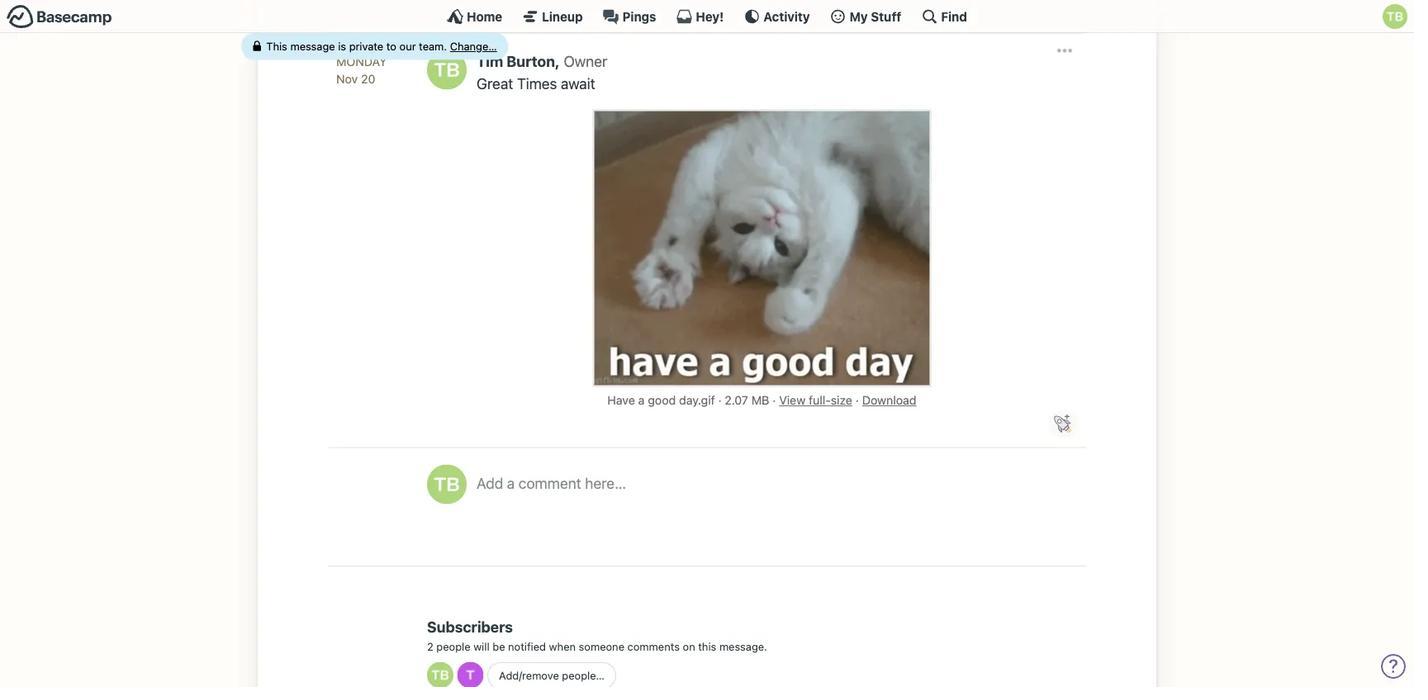 Task type: vqa. For each thing, say whether or not it's contained in the screenshot.
the topmost Tim Burton icon
yes



Task type: locate. For each thing, give the bounding box(es) containing it.
lineup
[[542, 9, 583, 24]]

tim burton image
[[427, 50, 467, 90], [427, 465, 467, 504]]

owner
[[564, 52, 608, 70]]

1 vertical spatial tim burton image
[[427, 465, 467, 504]]

a
[[638, 393, 645, 407], [507, 474, 515, 492]]

hey! button
[[676, 8, 724, 25]]

terry image
[[457, 662, 484, 687]]

find
[[941, 9, 967, 24]]

a inside "add a comment here…" button
[[507, 474, 515, 492]]

tim burton image
[[1383, 4, 1408, 29], [427, 662, 454, 687]]

notified
[[508, 640, 546, 653]]

my stuff button
[[830, 8, 902, 25]]

view
[[779, 393, 806, 407]]

zoom have a good day.gif image
[[594, 111, 930, 385]]

this message is private to our team. change…
[[266, 40, 497, 52]]

this
[[266, 40, 287, 52]]

private
[[349, 40, 384, 52]]

people
[[437, 640, 471, 653]]

0 horizontal spatial a
[[507, 474, 515, 492]]

,
[[555, 52, 560, 70]]

0 vertical spatial tim burton image
[[427, 50, 467, 90]]

to
[[387, 40, 397, 52]]

comment
[[519, 474, 581, 492]]

subscribers 2 people will be notified when someone comments on this message.
[[427, 618, 768, 653]]

nov
[[336, 72, 358, 86]]

lineup link
[[522, 8, 583, 25]]

activity
[[764, 9, 810, 24]]

2 tim burton image from the top
[[427, 465, 467, 504]]

change…
[[450, 40, 497, 52]]

1 horizontal spatial a
[[638, 393, 645, 407]]

20
[[361, 72, 375, 86]]

1 vertical spatial a
[[507, 474, 515, 492]]

add/remove
[[499, 670, 559, 682]]

0 vertical spatial tim burton image
[[1383, 4, 1408, 29]]

is
[[338, 40, 346, 52]]

1 vertical spatial tim burton image
[[427, 662, 454, 687]]

my stuff
[[850, 9, 902, 24]]

a right 'have'
[[638, 393, 645, 407]]

2
[[427, 640, 434, 653]]

on
[[683, 640, 695, 653]]

home link
[[447, 8, 503, 25]]

monday link
[[336, 52, 411, 70]]

a for good
[[638, 393, 645, 407]]

tim burton image left tim
[[427, 50, 467, 90]]

find button
[[922, 8, 967, 25]]

change… link
[[450, 40, 497, 52]]

full-
[[809, 393, 831, 407]]

a right add
[[507, 474, 515, 492]]

download link
[[862, 393, 917, 407]]

add
[[477, 474, 503, 492]]

nov 20 link
[[336, 70, 411, 88]]

people…
[[562, 670, 605, 682]]

great
[[477, 74, 513, 92]]

0 vertical spatial a
[[638, 393, 645, 407]]

add/remove people…
[[499, 670, 605, 682]]

1 horizontal spatial tim burton image
[[1383, 4, 1408, 29]]

here…
[[585, 474, 626, 492]]

tim burton image left add
[[427, 465, 467, 504]]



Task type: describe. For each thing, give the bounding box(es) containing it.
0 horizontal spatial tim burton image
[[427, 662, 454, 687]]

monday nov 20
[[336, 54, 387, 86]]

great times await
[[477, 74, 596, 92]]

main element
[[0, 0, 1415, 33]]

subscribers
[[427, 618, 513, 636]]

await
[[561, 74, 596, 92]]

monday element
[[336, 52, 387, 70]]

when
[[549, 640, 576, 653]]

1 tim burton image from the top
[[427, 50, 467, 90]]

switch accounts image
[[7, 4, 112, 30]]

activity link
[[744, 8, 810, 25]]

have
[[608, 393, 635, 407]]

2.07
[[725, 393, 749, 407]]

comments
[[628, 640, 680, 653]]

mb
[[752, 393, 770, 407]]

burton
[[507, 52, 555, 70]]

times
[[517, 74, 557, 92]]

add/remove people… link
[[488, 663, 616, 687]]

message.
[[720, 640, 768, 653]]

stuff
[[871, 9, 902, 24]]

pings
[[623, 9, 656, 24]]

add a comment here… button
[[477, 465, 1070, 539]]

view full-size link
[[779, 393, 853, 407]]

good
[[648, 393, 676, 407]]

size
[[831, 393, 853, 407]]

home
[[467, 9, 503, 24]]

someone
[[579, 640, 625, 653]]

tim burton , owner
[[477, 52, 608, 70]]

download
[[862, 393, 917, 407]]

add a comment here…
[[477, 474, 626, 492]]

monday
[[336, 54, 387, 68]]

our
[[400, 40, 416, 52]]

hey!
[[696, 9, 724, 24]]

will
[[474, 640, 490, 653]]

tim
[[477, 52, 503, 70]]

have a good day.gif 2.07 mb view full-size
[[608, 393, 853, 407]]

pings button
[[603, 8, 656, 25]]

day.gif
[[679, 393, 715, 407]]

a for comment
[[507, 474, 515, 492]]

nov 20 element
[[336, 72, 375, 86]]

be
[[493, 640, 505, 653]]

this
[[698, 640, 717, 653]]

message
[[290, 40, 335, 52]]

my
[[850, 9, 868, 24]]

team.
[[419, 40, 447, 52]]



